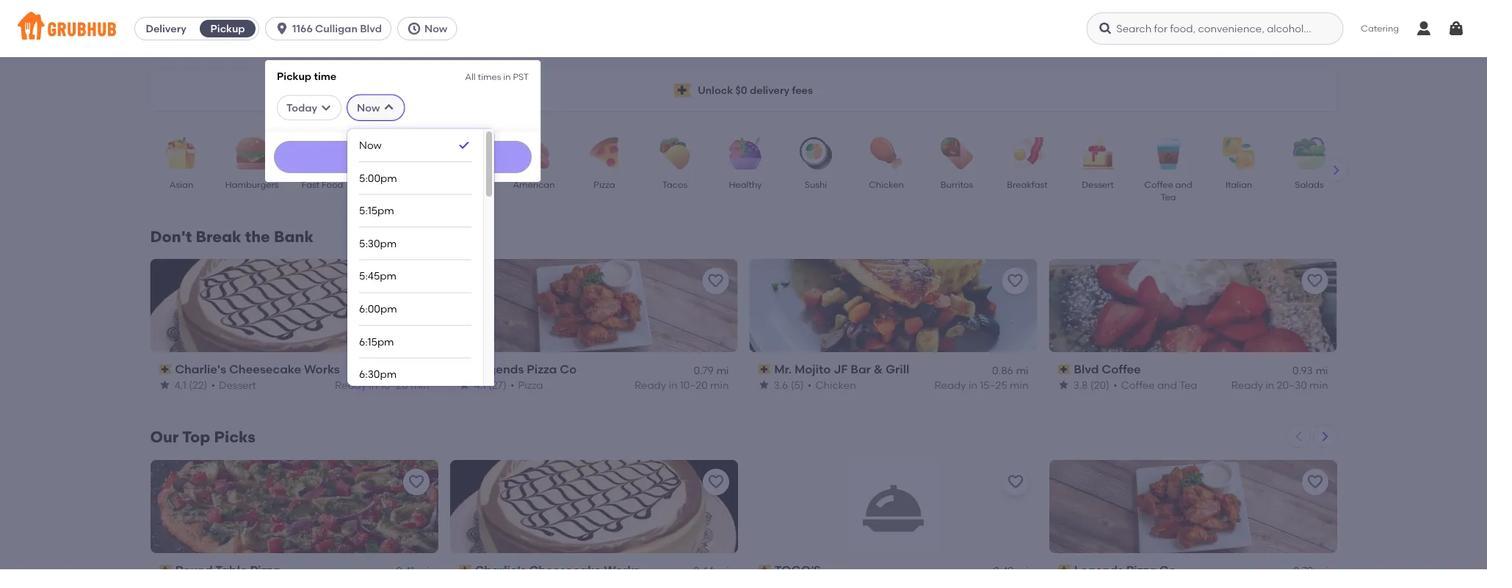 Task type: locate. For each thing, give the bounding box(es) containing it.
all
[[465, 71, 476, 82]]

mi
[[417, 364, 429, 377], [717, 364, 729, 377], [1016, 364, 1029, 377], [1316, 364, 1329, 377]]

catering
[[1361, 23, 1399, 34]]

• for mr.
[[808, 379, 812, 392]]

1 vertical spatial and
[[1158, 379, 1177, 392]]

2 min from the left
[[710, 379, 729, 392]]

2 ready in 10–20 min from the left
[[635, 379, 729, 392]]

star icon image left "3.6"
[[758, 380, 770, 391]]

in for mr. mojito jf bar & grill
[[969, 379, 978, 392]]

1 vertical spatial pickup
[[277, 70, 312, 82]]

list box
[[359, 129, 472, 571]]

0 horizontal spatial save this restaurant image
[[407, 474, 425, 491]]

• right (5)
[[808, 379, 812, 392]]

4 ready from the left
[[1232, 379, 1264, 392]]

1 horizontal spatial 10–20
[[680, 379, 708, 392]]

pizza image
[[579, 137, 630, 170]]

don't break the bank
[[150, 228, 314, 246]]

in inside navigation
[[503, 71, 511, 82]]

chicken down jf
[[816, 379, 856, 392]]

culligan
[[315, 22, 358, 35]]

and down coffee and tea image
[[1175, 179, 1192, 190]]

• right (22)
[[211, 379, 215, 392]]

1 min from the left
[[411, 379, 429, 392]]

pizza for legends pizza co
[[527, 363, 557, 377]]

3.6 (5)
[[774, 379, 804, 392]]

3.6
[[774, 379, 788, 392]]

in
[[503, 71, 511, 82], [369, 379, 378, 392], [669, 379, 678, 392], [969, 379, 978, 392], [1266, 379, 1275, 392]]

1 mi from the left
[[417, 364, 429, 377]]

blvd up 3.8 (20) on the right of the page
[[1074, 363, 1099, 377]]

1 horizontal spatial chicken
[[869, 179, 904, 190]]

healthy image
[[720, 137, 771, 170]]

tea inside coffee and tea
[[1161, 192, 1176, 203]]

works
[[304, 363, 340, 377]]

salads
[[1295, 179, 1324, 190]]

0 vertical spatial coffee
[[1144, 179, 1173, 190]]

0 horizontal spatial pickup
[[211, 22, 245, 35]]

star icon image
[[159, 380, 171, 391], [459, 380, 471, 391], [758, 380, 770, 391], [1058, 380, 1070, 391]]

0 horizontal spatial ready in 10–20 min
[[335, 379, 429, 392]]

min down 0.79 mi
[[710, 379, 729, 392]]

1 horizontal spatial ready in 10–20 min
[[635, 379, 729, 392]]

grubhub plus flag logo image
[[674, 83, 692, 97]]

cheesecake
[[229, 363, 301, 377]]

in for charlie's cheesecake works
[[369, 379, 378, 392]]

mi right 0.79
[[717, 364, 729, 377]]

4 • from the left
[[1114, 379, 1118, 392]]

caret right icon image
[[1331, 165, 1343, 176], [1320, 431, 1331, 443]]

pickup right the delivery button
[[211, 22, 245, 35]]

mi right 0.86
[[1016, 364, 1029, 377]]

1 horizontal spatial save this restaurant image
[[707, 474, 725, 491]]

burritos
[[941, 179, 973, 190]]

0 vertical spatial pickup
[[211, 22, 245, 35]]

1 vertical spatial tea
[[1180, 379, 1198, 392]]

svg image left 1166
[[275, 21, 290, 36]]

pickup
[[211, 22, 245, 35], [277, 70, 312, 82]]

dessert
[[1082, 179, 1114, 190], [219, 379, 256, 392]]

pizza
[[593, 179, 615, 190], [527, 363, 557, 377], [518, 379, 543, 392]]

the
[[245, 228, 270, 246]]

0 vertical spatial caret right icon image
[[1331, 165, 1343, 176]]

breakfast
[[1007, 179, 1048, 190]]

2 vertical spatial pizza
[[518, 379, 543, 392]]

1 vertical spatial svg image
[[383, 102, 395, 114]]

1 10–20 from the left
[[380, 379, 408, 392]]

1 horizontal spatial blvd
[[1074, 363, 1099, 377]]

1 4.1 from the left
[[174, 379, 186, 392]]

pickup for pickup time
[[277, 70, 312, 82]]

in for blvd coffee
[[1266, 379, 1275, 392]]

svg image
[[1448, 20, 1466, 37], [407, 21, 422, 36], [1098, 21, 1113, 36], [320, 102, 332, 114]]

save this restaurant image
[[707, 273, 725, 290], [1007, 273, 1024, 290], [1307, 273, 1324, 290], [1007, 474, 1024, 491]]

4 min from the left
[[1310, 379, 1329, 392]]

pickup inside "button"
[[211, 22, 245, 35]]

ready in 10–20 min down 0.44
[[335, 379, 429, 392]]

0 vertical spatial svg image
[[275, 21, 290, 36]]

coffee
[[1144, 179, 1173, 190], [1102, 363, 1141, 377], [1121, 379, 1155, 392]]

pizza for • pizza
[[518, 379, 543, 392]]

3 ready from the left
[[935, 379, 967, 392]]

coffee for blvd coffee
[[1102, 363, 1141, 377]]

now
[[425, 22, 448, 35], [357, 101, 380, 114], [359, 139, 382, 151]]

ready in 10–20 min down 0.79
[[635, 379, 729, 392]]

0 vertical spatial and
[[1175, 179, 1192, 190]]

1 horizontal spatial 4.1
[[474, 379, 486, 392]]

food
[[321, 179, 343, 190]]

american
[[513, 179, 555, 190]]

0 vertical spatial tea
[[1161, 192, 1176, 203]]

dessert down charlie's cheesecake works on the left of page
[[219, 379, 256, 392]]

sushi image
[[790, 137, 842, 170]]

1 horizontal spatial dessert
[[1082, 179, 1114, 190]]

3 save this restaurant image from the left
[[1307, 474, 1324, 491]]

0 horizontal spatial dessert
[[219, 379, 256, 392]]

1 ready in 10–20 min from the left
[[335, 379, 429, 392]]

ready in 10–20 min for 0.44 mi
[[335, 379, 429, 392]]

blvd
[[360, 22, 382, 35], [1074, 363, 1099, 377]]

2 save this restaurant image from the left
[[707, 474, 725, 491]]

mi for mr. mojito jf bar & grill
[[1016, 364, 1029, 377]]

0.44
[[393, 364, 414, 377]]

ready
[[335, 379, 367, 392], [635, 379, 666, 392], [935, 379, 967, 392], [1232, 379, 1264, 392]]

and right the (20)
[[1158, 379, 1177, 392]]

1 horizontal spatial svg image
[[383, 102, 395, 114]]

subscription pass image
[[159, 566, 172, 571]]

delivery
[[750, 84, 790, 96]]

top
[[182, 428, 210, 447]]

min
[[411, 379, 429, 392], [710, 379, 729, 392], [1010, 379, 1029, 392], [1310, 379, 1329, 392]]

0 horizontal spatial blvd
[[360, 22, 382, 35]]

charlie's
[[175, 363, 226, 377]]

caret left icon image
[[1293, 431, 1305, 443]]

2 vertical spatial now
[[359, 139, 382, 151]]

1 vertical spatial chicken
[[816, 379, 856, 392]]

1 • from the left
[[211, 379, 215, 392]]

coffee down coffee and tea image
[[1144, 179, 1173, 190]]

4 star icon image from the left
[[1058, 380, 1070, 391]]

times
[[478, 71, 501, 82]]

10–20 down 0.44
[[380, 379, 408, 392]]

subscription pass image
[[159, 365, 172, 375], [758, 365, 771, 375], [1058, 365, 1071, 375], [459, 566, 472, 571], [758, 566, 771, 571], [1058, 566, 1071, 571]]

and
[[1175, 179, 1192, 190], [1158, 379, 1177, 392]]

now option
[[359, 129, 472, 162]]

4.1 left (22)
[[174, 379, 186, 392]]

mojito
[[795, 363, 831, 377]]

1 star icon image from the left
[[159, 380, 171, 391]]

• pizza
[[510, 379, 543, 392]]

pst
[[513, 71, 529, 82]]

update button
[[274, 141, 532, 173]]

(27)
[[489, 379, 507, 392]]

pizza down legends pizza co
[[518, 379, 543, 392]]

mi right 0.44
[[417, 364, 429, 377]]

1 horizontal spatial pickup
[[277, 70, 312, 82]]

pickup button
[[197, 17, 259, 40]]

hamburgers
[[225, 179, 278, 190]]

mi right 0.93
[[1316, 364, 1329, 377]]

tea
[[1161, 192, 1176, 203], [1180, 379, 1198, 392]]

0 horizontal spatial 10–20
[[380, 379, 408, 392]]

bank
[[274, 228, 314, 246]]

4 mi from the left
[[1316, 364, 1329, 377]]

svg image
[[275, 21, 290, 36], [383, 102, 395, 114]]

• right (27)
[[510, 379, 515, 392]]

coffee down blvd coffee
[[1121, 379, 1155, 392]]

4.1 left (27)
[[474, 379, 486, 392]]

1 vertical spatial now
[[357, 101, 380, 114]]

chicken image
[[861, 137, 912, 170]]

0 horizontal spatial 4.1
[[174, 379, 186, 392]]

min down 0.44 mi
[[411, 379, 429, 392]]

mexican image
[[367, 137, 418, 170]]

ready in 20–30 min
[[1232, 379, 1329, 392]]

0 vertical spatial chicken
[[869, 179, 904, 190]]

0.86
[[993, 364, 1014, 377]]

• right the (20)
[[1114, 379, 1118, 392]]

2 horizontal spatial save this restaurant image
[[1307, 474, 1324, 491]]

1 vertical spatial coffee
[[1102, 363, 1141, 377]]

delivery button
[[135, 17, 197, 40]]

dessert down the 'dessert' image
[[1082, 179, 1114, 190]]

•
[[211, 379, 215, 392], [510, 379, 515, 392], [808, 379, 812, 392], [1114, 379, 1118, 392]]

&
[[874, 363, 883, 377]]

1 vertical spatial caret right icon image
[[1320, 431, 1331, 443]]

star icon image for mr. mojito jf bar & grill
[[758, 380, 770, 391]]

chicken
[[869, 179, 904, 190], [816, 379, 856, 392]]

• dessert
[[211, 379, 256, 392]]

1 horizontal spatial tea
[[1180, 379, 1198, 392]]

mi for charlie's cheesecake works
[[417, 364, 429, 377]]

2 vertical spatial coffee
[[1121, 379, 1155, 392]]

10–20 down 0.79
[[680, 379, 708, 392]]

ready in 10–20 min for 0.79 mi
[[635, 379, 729, 392]]

update
[[387, 152, 419, 162]]

star icon image left 4.1 (27)
[[459, 380, 471, 391]]

charlie's cheesecake works
[[175, 363, 340, 377]]

coffee for • coffee and tea
[[1121, 379, 1155, 392]]

4.1
[[174, 379, 186, 392], [474, 379, 486, 392]]

3 min from the left
[[1010, 379, 1029, 392]]

min for blvd coffee
[[1310, 379, 1329, 392]]

0 vertical spatial dessert
[[1082, 179, 1114, 190]]

tacos
[[662, 179, 687, 190]]

chicken down chicken image
[[869, 179, 904, 190]]

svg image inside 1166 culligan blvd "button"
[[275, 21, 290, 36]]

star icon image left 3.8 at the bottom right of page
[[1058, 380, 1070, 391]]

star icon image left 4.1 (22)
[[159, 380, 171, 391]]

0 horizontal spatial tea
[[1161, 192, 1176, 203]]

svg image up mexican image
[[383, 102, 395, 114]]

check icon image
[[457, 138, 472, 153]]

picks
[[214, 428, 256, 447]]

• coffee and tea
[[1114, 379, 1198, 392]]

blvd right the culligan in the top left of the page
[[360, 22, 382, 35]]

time
[[314, 70, 337, 82]]

ready in 10–20 min
[[335, 379, 429, 392], [635, 379, 729, 392]]

list box containing now
[[359, 129, 472, 571]]

0 horizontal spatial svg image
[[275, 21, 290, 36]]

0 vertical spatial now
[[425, 22, 448, 35]]

pizza up • pizza
[[527, 363, 557, 377]]

0 vertical spatial blvd
[[360, 22, 382, 35]]

3.8
[[1074, 379, 1088, 392]]

3 mi from the left
[[1016, 364, 1029, 377]]

5:00pm
[[359, 172, 397, 184]]

pickup left time
[[277, 70, 312, 82]]

1 ready from the left
[[335, 379, 367, 392]]

save this restaurant image
[[407, 474, 425, 491], [707, 474, 725, 491], [1307, 474, 1324, 491]]

3 star icon image from the left
[[758, 380, 770, 391]]

today
[[287, 101, 317, 114]]

2 4.1 from the left
[[474, 379, 486, 392]]

3 • from the left
[[808, 379, 812, 392]]

save this restaurant button
[[703, 268, 729, 295], [1002, 268, 1029, 295], [1302, 268, 1329, 295], [403, 469, 429, 496], [703, 469, 729, 496], [1002, 469, 1029, 496], [1302, 469, 1329, 496]]

min down 0.93 mi
[[1310, 379, 1329, 392]]

salads image
[[1284, 137, 1335, 170]]

3.8 (20)
[[1074, 379, 1110, 392]]

burritos image
[[931, 137, 983, 170]]

coffee up the (20)
[[1102, 363, 1141, 377]]

star icon image for charlie's cheesecake works
[[159, 380, 171, 391]]

1 vertical spatial pizza
[[527, 363, 557, 377]]

pizza down pizza image
[[593, 179, 615, 190]]

0.86 mi
[[993, 364, 1029, 377]]

min down 0.86 mi
[[1010, 379, 1029, 392]]

10–20
[[380, 379, 408, 392], [680, 379, 708, 392]]

and inside coffee and tea
[[1175, 179, 1192, 190]]

2 10–20 from the left
[[680, 379, 708, 392]]



Task type: vqa. For each thing, say whether or not it's contained in the screenshot.
first 10–20 from the left
yes



Task type: describe. For each thing, give the bounding box(es) containing it.
4.1 for 4.1 (27)
[[474, 379, 486, 392]]

1166 culligan blvd button
[[265, 17, 397, 40]]

now inside "button"
[[425, 22, 448, 35]]

10–20 for 0.79 mi
[[680, 379, 708, 392]]

breakfast image
[[1002, 137, 1053, 170]]

pickup time
[[277, 70, 337, 82]]

ready for blvd coffee
[[1232, 379, 1264, 392]]

ready for mr. mojito jf bar & grill
[[935, 379, 967, 392]]

ready for charlie's cheesecake works
[[335, 379, 367, 392]]

chinese image
[[437, 137, 489, 170]]

mi for blvd coffee
[[1316, 364, 1329, 377]]

asian image
[[155, 137, 207, 170]]

unlock $0 delivery fees
[[698, 84, 813, 96]]

delivery
[[146, 22, 186, 35]]

mr. mojito jf bar & grill
[[774, 363, 910, 377]]

hamburgers image
[[226, 137, 277, 170]]

0 vertical spatial pizza
[[593, 179, 615, 190]]

coffee and tea image
[[1143, 137, 1194, 170]]

6:15pm
[[359, 336, 394, 348]]

15–25
[[980, 379, 1008, 392]]

fast food image
[[296, 137, 348, 170]]

1 vertical spatial blvd
[[1074, 363, 1099, 377]]

fast food
[[301, 179, 343, 190]]

catering button
[[1351, 12, 1410, 45]]

2 mi from the left
[[717, 364, 729, 377]]

10–20 for 0.44 mi
[[380, 379, 408, 392]]

1166
[[292, 22, 313, 35]]

bar
[[851, 363, 871, 377]]

6:00pm
[[359, 303, 397, 315]]

asian
[[169, 179, 193, 190]]

legends
[[475, 363, 524, 377]]

tacos image
[[649, 137, 700, 170]]

american image
[[508, 137, 559, 170]]

pickup for pickup
[[211, 22, 245, 35]]

now inside option
[[359, 139, 382, 151]]

0.44 mi
[[393, 364, 429, 377]]

0.79 mi
[[694, 364, 729, 377]]

mr.
[[774, 363, 792, 377]]

5:15pm
[[359, 205, 394, 217]]

coffee and tea
[[1144, 179, 1192, 203]]

dessert image
[[1072, 137, 1124, 170]]

0.93 mi
[[1293, 364, 1329, 377]]

star icon image for blvd coffee
[[1058, 380, 1070, 391]]

0.93
[[1293, 364, 1313, 377]]

min for mr. mojito jf bar & grill
[[1010, 379, 1029, 392]]

2 • from the left
[[510, 379, 515, 392]]

blvd inside "button"
[[360, 22, 382, 35]]

(22)
[[189, 379, 208, 392]]

blvd coffee
[[1074, 363, 1141, 377]]

our
[[150, 428, 179, 447]]

list box inside main navigation navigation
[[359, 129, 472, 571]]

ready in 15–25 min
[[935, 379, 1029, 392]]

save this restaurant image for 0.79
[[707, 273, 725, 290]]

fees
[[792, 84, 813, 96]]

• for charlie's
[[211, 379, 215, 392]]

now button
[[397, 17, 463, 40]]

main navigation navigation
[[0, 0, 1488, 571]]

5:45pm
[[359, 270, 397, 283]]

fast
[[301, 179, 319, 190]]

italian
[[1225, 179, 1252, 190]]

legends pizza co
[[475, 363, 577, 377]]

healthy
[[729, 179, 762, 190]]

4.1 (22)
[[174, 379, 208, 392]]

6:30pm
[[359, 368, 397, 381]]

4.1 for 4.1 (22)
[[174, 379, 186, 392]]

min for charlie's cheesecake works
[[411, 379, 429, 392]]

5:30pm
[[359, 237, 397, 250]]

svg image inside now "button"
[[407, 21, 422, 36]]

1166 culligan blvd
[[292, 22, 382, 35]]

co
[[560, 363, 577, 377]]

2 star icon image from the left
[[459, 380, 471, 391]]

(20)
[[1091, 379, 1110, 392]]

togo's logo image
[[847, 461, 940, 554]]

jf
[[834, 363, 848, 377]]

break
[[196, 228, 241, 246]]

(5)
[[791, 379, 804, 392]]

1 vertical spatial dessert
[[219, 379, 256, 392]]

mexican
[[375, 179, 411, 190]]

1 save this restaurant image from the left
[[407, 474, 425, 491]]

4.1 (27)
[[474, 379, 507, 392]]

italian image
[[1213, 137, 1265, 170]]

save this restaurant image for 0.93
[[1307, 273, 1324, 290]]

don't
[[150, 228, 192, 246]]

our top picks
[[150, 428, 256, 447]]

2 ready from the left
[[635, 379, 666, 392]]

grill
[[886, 363, 910, 377]]

• for blvd
[[1114, 379, 1118, 392]]

$0
[[736, 84, 748, 96]]

unlock
[[698, 84, 733, 96]]

sushi
[[805, 179, 827, 190]]

save this restaurant image for 0.86
[[1007, 273, 1024, 290]]

coffee inside coffee and tea
[[1144, 179, 1173, 190]]

all times in pst
[[465, 71, 529, 82]]

20–30
[[1277, 379, 1307, 392]]

• chicken
[[808, 379, 856, 392]]

0.79
[[694, 364, 714, 377]]

0 horizontal spatial chicken
[[816, 379, 856, 392]]



